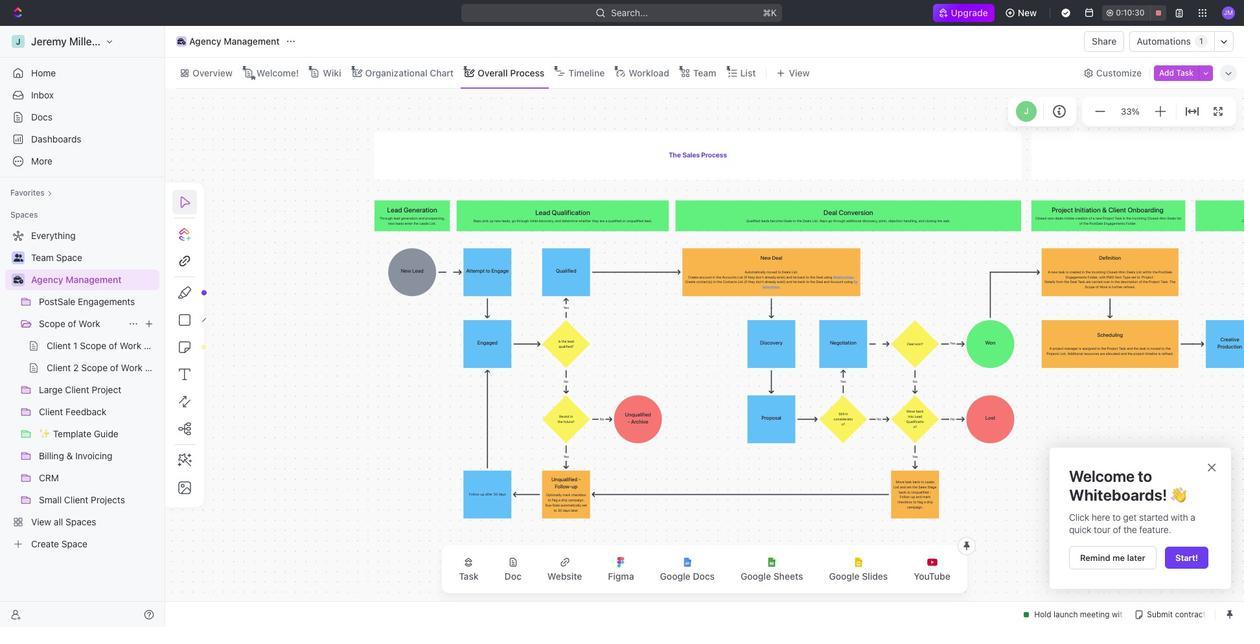 Task type: locate. For each thing, give the bounding box(es) containing it.
j
[[16, 37, 20, 46], [1025, 106, 1029, 116]]

1 vertical spatial work
[[120, 340, 141, 351]]

0 vertical spatial to
[[1139, 467, 1153, 486]]

to up the whiteboards
[[1139, 467, 1153, 486]]

1 vertical spatial j
[[1025, 106, 1029, 116]]

more button
[[5, 151, 159, 172]]

1 vertical spatial view
[[31, 517, 51, 528]]

0 horizontal spatial 1
[[73, 340, 77, 351]]

scope of work
[[39, 318, 100, 329]]

1 vertical spatial agency management
[[31, 274, 122, 285]]

sidebar navigation
[[0, 26, 168, 627]]

!
[[1163, 486, 1168, 504]]

google for google slides
[[829, 571, 860, 582]]

1 vertical spatial 1
[[73, 340, 77, 351]]

later
[[1128, 553, 1146, 563]]

workspace
[[107, 36, 161, 47]]

google left slides
[[829, 571, 860, 582]]

large
[[39, 384, 63, 395]]

google for google docs
[[660, 571, 691, 582]]

1 horizontal spatial team
[[694, 67, 717, 78]]

client 2 scope of work docs link
[[47, 358, 167, 379]]

0 vertical spatial j
[[16, 37, 20, 46]]

view left all
[[31, 517, 51, 528]]

client down '2'
[[65, 384, 89, 395]]

client feedback
[[39, 406, 107, 417]]

0:10:30 button
[[1103, 5, 1167, 21]]

0 vertical spatial scope
[[39, 318, 65, 329]]

more
[[31, 156, 53, 167]]

1 up '2'
[[73, 340, 77, 351]]

work up 'client 2 scope of work docs'
[[120, 340, 141, 351]]

management down team space link
[[66, 274, 122, 285]]

figma button
[[598, 550, 645, 590]]

spaces down favorites
[[10, 210, 38, 220]]

1 horizontal spatial agency management
[[189, 36, 280, 47]]

0 vertical spatial agency management link
[[173, 34, 283, 49]]

work for 1
[[120, 340, 141, 351]]

a
[[1191, 512, 1196, 523]]

agency management link up overview
[[173, 34, 283, 49]]

1 vertical spatial space
[[61, 539, 88, 550]]

1 right automations
[[1200, 36, 1204, 46]]

2 vertical spatial work
[[121, 362, 143, 373]]

1 vertical spatial agency
[[31, 274, 63, 285]]

list
[[741, 67, 756, 78]]

google slides
[[829, 571, 888, 582]]

dialog containing ×
[[1050, 448, 1232, 589]]

1 horizontal spatial 1
[[1200, 36, 1204, 46]]

client left '2'
[[47, 362, 71, 373]]

google
[[660, 571, 691, 582], [741, 571, 771, 582], [829, 571, 860, 582]]

scope for 2
[[81, 362, 108, 373]]

task inside button
[[459, 571, 479, 582]]

space down everything "link" in the top left of the page
[[56, 252, 82, 263]]

jm
[[1224, 9, 1234, 16]]

view inside button
[[789, 67, 810, 78]]

1 google from the left
[[660, 571, 691, 582]]

work up project
[[121, 362, 143, 373]]

with
[[1171, 512, 1189, 523]]

spaces
[[10, 210, 38, 220], [66, 517, 96, 528]]

of
[[68, 318, 76, 329], [109, 340, 117, 351], [110, 362, 119, 373], [1113, 525, 1122, 536]]

large client project
[[39, 384, 121, 395]]

docs
[[31, 111, 53, 123], [144, 340, 165, 351], [145, 362, 167, 373], [693, 571, 715, 582]]

agency down team space on the top of page
[[31, 274, 63, 285]]

postsale engagements link
[[39, 292, 157, 312]]

postsale engagements
[[39, 296, 135, 307]]

space for team space
[[56, 252, 82, 263]]

0 horizontal spatial task
[[459, 571, 479, 582]]

of left the
[[1113, 525, 1122, 536]]

0 horizontal spatial agency management
[[31, 274, 122, 285]]

agency management
[[189, 36, 280, 47], [31, 274, 122, 285]]

1 vertical spatial task
[[459, 571, 479, 582]]

1 vertical spatial spaces
[[66, 517, 96, 528]]

0 vertical spatial 1
[[1200, 36, 1204, 46]]

0 horizontal spatial view
[[31, 517, 51, 528]]

0 horizontal spatial team
[[31, 252, 54, 263]]

tree
[[5, 226, 167, 555]]

google inside button
[[829, 571, 860, 582]]

1 horizontal spatial to
[[1139, 467, 1153, 486]]

agency management up postsale engagements
[[31, 274, 122, 285]]

1 vertical spatial agency management link
[[31, 270, 157, 290]]

0 horizontal spatial j
[[16, 37, 20, 46]]

1 vertical spatial team
[[31, 252, 54, 263]]

0 vertical spatial management
[[224, 36, 280, 47]]

client
[[47, 340, 71, 351], [47, 362, 71, 373], [65, 384, 89, 395], [39, 406, 63, 417], [64, 495, 88, 506]]

1
[[1200, 36, 1204, 46], [73, 340, 77, 351]]

0 vertical spatial space
[[56, 252, 82, 263]]

favorites
[[10, 188, 45, 198]]

task
[[1177, 68, 1194, 77], [459, 571, 479, 582]]

engagements
[[78, 296, 135, 307]]

space down view all spaces link
[[61, 539, 88, 550]]

client down large
[[39, 406, 63, 417]]

2 horizontal spatial google
[[829, 571, 860, 582]]

team left the list link
[[694, 67, 717, 78]]

management up welcome! link
[[224, 36, 280, 47]]

0 horizontal spatial spaces
[[10, 210, 38, 220]]

1 vertical spatial to
[[1113, 512, 1121, 523]]

space
[[56, 252, 82, 263], [61, 539, 88, 550]]

task inside add task button
[[1177, 68, 1194, 77]]

postsale
[[39, 296, 75, 307]]

organizational
[[365, 67, 428, 78]]

task left doc
[[459, 571, 479, 582]]

google right figma at the bottom of the page
[[660, 571, 691, 582]]

management
[[224, 36, 280, 47], [66, 274, 122, 285]]

view inside tree
[[31, 517, 51, 528]]

to left get
[[1113, 512, 1121, 523]]

start! button
[[1166, 547, 1209, 569]]

1 vertical spatial management
[[66, 274, 122, 285]]

0 vertical spatial agency
[[189, 36, 221, 47]]

team right user group image on the top of page
[[31, 252, 54, 263]]

0 vertical spatial team
[[694, 67, 717, 78]]

2 vertical spatial scope
[[81, 362, 108, 373]]

spaces down small client projects
[[66, 517, 96, 528]]

work for 2
[[121, 362, 143, 373]]

×
[[1207, 458, 1217, 476]]

quick
[[1070, 525, 1092, 536]]

scope down postsale
[[39, 318, 65, 329]]

all
[[54, 517, 63, 528]]

agency management up overview
[[189, 36, 280, 47]]

1 horizontal spatial agency
[[189, 36, 221, 47]]

task right add
[[1177, 68, 1194, 77]]

0 horizontal spatial agency
[[31, 274, 63, 285]]

create
[[31, 539, 59, 550]]

billing & invoicing
[[39, 451, 113, 462]]

2 google from the left
[[741, 571, 771, 582]]

1 horizontal spatial view
[[789, 67, 810, 78]]

client for feedback
[[39, 406, 63, 417]]

here
[[1092, 512, 1111, 523]]

team inside tree
[[31, 252, 54, 263]]

client down scope of work
[[47, 340, 71, 351]]

workload
[[629, 67, 670, 78]]

1 vertical spatial scope
[[80, 340, 106, 351]]

scope right '2'
[[81, 362, 108, 373]]

template
[[53, 428, 91, 440]]

jm button
[[1219, 3, 1239, 23]]

view right list
[[789, 67, 810, 78]]

billing & invoicing link
[[39, 446, 157, 467]]

remind me later
[[1081, 553, 1146, 563]]

scope
[[39, 318, 65, 329], [80, 340, 106, 351], [81, 362, 108, 373]]

0 horizontal spatial management
[[66, 274, 122, 285]]

1 horizontal spatial task
[[1177, 68, 1194, 77]]

scope down scope of work link
[[80, 340, 106, 351]]

add task
[[1160, 68, 1194, 77]]

3 google from the left
[[829, 571, 860, 582]]

team for team space
[[31, 252, 54, 263]]

0 vertical spatial task
[[1177, 68, 1194, 77]]

client 2 scope of work docs
[[47, 362, 167, 373]]

of down client 1 scope of work docs link
[[110, 362, 119, 373]]

✨ template guide
[[39, 428, 118, 440]]

google left sheets
[[741, 571, 771, 582]]

0 horizontal spatial google
[[660, 571, 691, 582]]

client feedback link
[[39, 402, 157, 423]]

guide
[[94, 428, 118, 440]]

agency management link down team space link
[[31, 270, 157, 290]]

automations
[[1137, 36, 1191, 47]]

1 horizontal spatial google
[[741, 571, 771, 582]]

team space link
[[31, 248, 157, 268]]

0 vertical spatial view
[[789, 67, 810, 78]]

slides
[[862, 571, 888, 582]]

everything
[[31, 230, 76, 241]]

tree containing everything
[[5, 226, 167, 555]]

dialog
[[1050, 448, 1232, 589]]

work down postsale engagements
[[79, 318, 100, 329]]

list link
[[738, 64, 756, 82]]

client 1 scope of work docs link
[[47, 336, 165, 357]]

0 horizontal spatial to
[[1113, 512, 1121, 523]]

workload link
[[626, 64, 670, 82]]

favorites button
[[5, 185, 58, 201]]

client for 1
[[47, 340, 71, 351]]

agency right business time image
[[189, 36, 221, 47]]

business time image
[[177, 38, 186, 45]]

started
[[1140, 512, 1169, 523]]

to
[[1139, 467, 1153, 486], [1113, 512, 1121, 523]]

of inside click here to get started with a quick tour of the feature.
[[1113, 525, 1122, 536]]

agency management link
[[173, 34, 283, 49], [31, 270, 157, 290]]

google sheets button
[[731, 550, 814, 590]]

customize
[[1097, 67, 1142, 78]]

google for google sheets
[[741, 571, 771, 582]]

miller's
[[69, 36, 104, 47]]



Task type: describe. For each thing, give the bounding box(es) containing it.
upgrade link
[[933, 4, 995, 22]]

google docs button
[[650, 550, 725, 590]]

⌘k
[[763, 7, 778, 18]]

customize button
[[1080, 64, 1146, 82]]

large client project link
[[39, 380, 157, 401]]

0 vertical spatial agency management
[[189, 36, 280, 47]]

overview link
[[190, 64, 233, 82]]

task button
[[449, 550, 489, 590]]

to inside click here to get started with a quick tour of the feature.
[[1113, 512, 1121, 523]]

feature.
[[1140, 525, 1172, 536]]

view button
[[772, 64, 815, 82]]

✨
[[39, 428, 51, 440]]

process
[[510, 67, 545, 78]]

get
[[1124, 512, 1137, 523]]

0 vertical spatial work
[[79, 318, 100, 329]]

space for create space
[[61, 539, 88, 550]]

welcome to whiteboards ! 👋
[[1070, 467, 1187, 504]]

1 horizontal spatial spaces
[[66, 517, 96, 528]]

google slides button
[[819, 550, 899, 590]]

scope of work link
[[39, 314, 123, 334]]

view all spaces link
[[5, 512, 157, 533]]

agency management inside sidebar "navigation"
[[31, 274, 122, 285]]

create space
[[31, 539, 88, 550]]

docs link
[[5, 107, 159, 128]]

docs inside 'link'
[[31, 111, 53, 123]]

google docs
[[660, 571, 715, 582]]

dashboards
[[31, 134, 81, 145]]

team for team
[[694, 67, 717, 78]]

team link
[[691, 64, 717, 82]]

organizational chart link
[[363, 64, 454, 82]]

small
[[39, 495, 62, 506]]

agency inside tree
[[31, 274, 63, 285]]

0 vertical spatial spaces
[[10, 210, 38, 220]]

overall
[[478, 67, 508, 78]]

share button
[[1085, 31, 1125, 52]]

start!
[[1176, 553, 1199, 563]]

jeremy miller's workspace, , element
[[12, 35, 25, 48]]

click here to get started with a quick tour of the feature.
[[1070, 512, 1198, 536]]

docs inside button
[[693, 571, 715, 582]]

business time image
[[13, 276, 23, 284]]

home link
[[5, 63, 159, 84]]

dashboards link
[[5, 129, 159, 150]]

doc
[[505, 571, 522, 582]]

of up 'client 2 scope of work docs'
[[109, 340, 117, 351]]

chart
[[430, 67, 454, 78]]

inbox link
[[5, 85, 159, 106]]

new button
[[1000, 3, 1045, 23]]

small client projects
[[39, 495, 125, 506]]

✨ template guide link
[[39, 424, 157, 445]]

to inside welcome to whiteboards ! 👋
[[1139, 467, 1153, 486]]

jeremy miller's workspace
[[31, 36, 161, 47]]

1 horizontal spatial management
[[224, 36, 280, 47]]

me
[[1113, 553, 1125, 563]]

timeline
[[569, 67, 605, 78]]

new
[[1018, 7, 1037, 18]]

feedback
[[66, 406, 107, 417]]

jeremy
[[31, 36, 67, 47]]

welcome! link
[[254, 64, 299, 82]]

create space link
[[5, 534, 157, 555]]

management inside sidebar "navigation"
[[66, 274, 122, 285]]

website
[[548, 571, 582, 582]]

project
[[92, 384, 121, 395]]

billing
[[39, 451, 64, 462]]

welcome!
[[257, 67, 299, 78]]

inbox
[[31, 89, 54, 100]]

remind me later button
[[1070, 546, 1157, 570]]

scope for 1
[[80, 340, 106, 351]]

overall process link
[[475, 64, 545, 82]]

wiki link
[[320, 64, 341, 82]]

remind
[[1081, 553, 1111, 563]]

team space
[[31, 252, 82, 263]]

33% button
[[1119, 104, 1143, 119]]

youtube
[[914, 571, 951, 582]]

view all spaces
[[31, 517, 96, 528]]

share
[[1092, 36, 1117, 47]]

1 horizontal spatial j
[[1025, 106, 1029, 116]]

organizational chart
[[365, 67, 454, 78]]

home
[[31, 67, 56, 78]]

doc button
[[494, 550, 532, 590]]

client up view all spaces link
[[64, 495, 88, 506]]

upgrade
[[951, 7, 988, 18]]

everything link
[[5, 226, 157, 246]]

view for view
[[789, 67, 810, 78]]

view button
[[772, 58, 815, 88]]

of down postsale
[[68, 318, 76, 329]]

overall process
[[478, 67, 545, 78]]

user group image
[[13, 254, 23, 262]]

0 horizontal spatial agency management link
[[31, 270, 157, 290]]

youtube button
[[904, 550, 961, 590]]

tree inside sidebar "navigation"
[[5, 226, 167, 555]]

client for 2
[[47, 362, 71, 373]]

overview
[[193, 67, 233, 78]]

invoicing
[[75, 451, 113, 462]]

client 1 scope of work docs
[[47, 340, 165, 351]]

0:10:30
[[1116, 8, 1145, 18]]

crm link
[[39, 468, 157, 489]]

1 horizontal spatial agency management link
[[173, 34, 283, 49]]

👋
[[1171, 486, 1187, 504]]

crm
[[39, 473, 59, 484]]

view for view all spaces
[[31, 517, 51, 528]]

1 inside tree
[[73, 340, 77, 351]]

j inside sidebar "navigation"
[[16, 37, 20, 46]]



Task type: vqa. For each thing, say whether or not it's contained in the screenshot.
Add
yes



